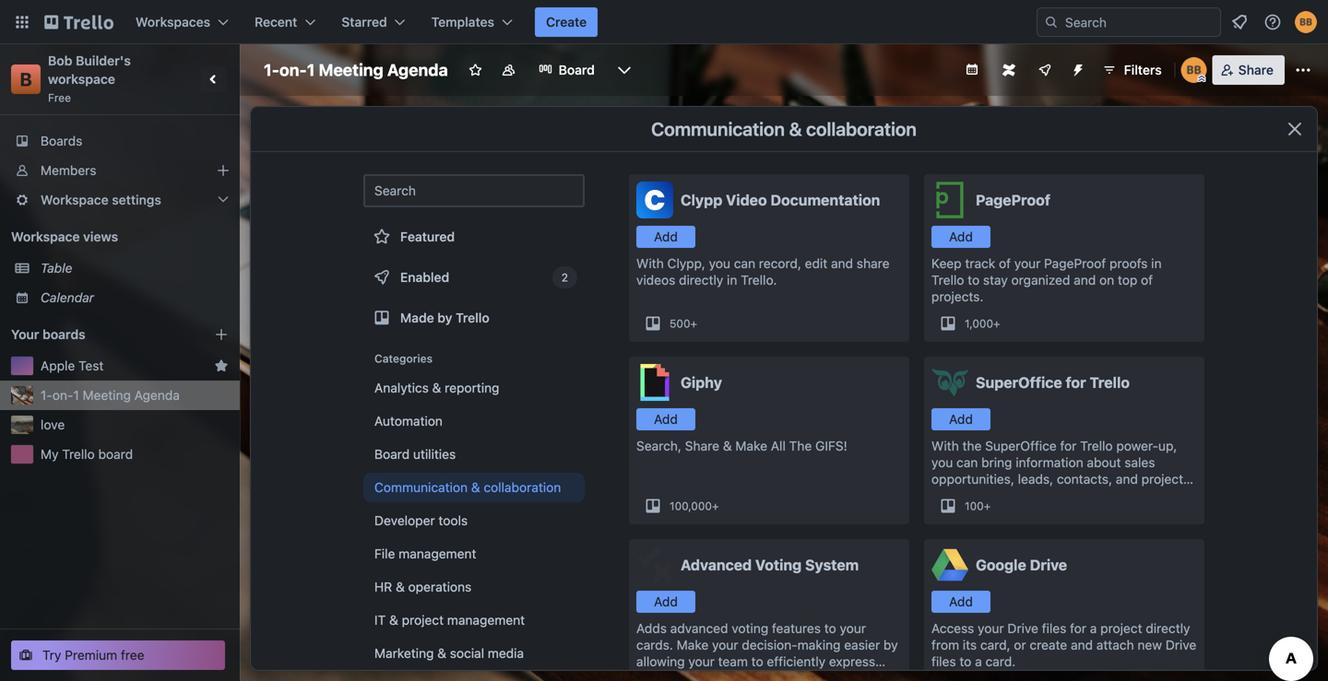 Task type: describe. For each thing, give the bounding box(es) containing it.
workspace
[[48, 72, 115, 87]]

hr & operations
[[375, 580, 472, 595]]

1 horizontal spatial communication & collaboration
[[651, 118, 917, 140]]

their
[[637, 671, 664, 682]]

trello right the my
[[62, 447, 95, 462]]

made by trello
[[400, 310, 490, 326]]

try
[[42, 648, 61, 663]]

your up easier
[[840, 621, 866, 637]]

primary element
[[0, 0, 1329, 44]]

filters button
[[1097, 55, 1168, 85]]

top
[[1118, 273, 1138, 288]]

board utilities
[[375, 447, 456, 462]]

and inside the keep track of your pageproof proofs in trello to stay organized and on top of projects.
[[1074, 273, 1096, 288]]

add button for pageproof
[[932, 226, 991, 248]]

cards. inside adds advanced voting features to your cards. make your decision-making easier by allowing your team to efficiently express their opinions!
[[637, 638, 673, 653]]

0 vertical spatial for
[[1066, 374, 1087, 392]]

superoffice inside with the superoffice for trello power-up, you can bring information about sales opportunities, leads, contacts, and projects to your cards.
[[986, 439, 1057, 454]]

trello inside the keep track of your pageproof proofs in trello to stay organized and on top of projects.
[[932, 273, 965, 288]]

adds advanced voting features to your cards. make your decision-making easier by allowing your team to efficiently express their opinions!
[[637, 621, 898, 682]]

0 horizontal spatial 1
[[73, 388, 79, 403]]

& for marketing & social media link
[[438, 646, 447, 662]]

for inside access your drive files for a project directly from its card, or create and attach new drive files to a card.
[[1070, 621, 1087, 637]]

your
[[11, 327, 39, 342]]

clypp,
[[668, 256, 706, 271]]

test
[[79, 358, 104, 374]]

star or unstar board image
[[468, 63, 483, 77]]

100,000
[[670, 500, 712, 513]]

to inside with the superoffice for trello power-up, you can bring information about sales opportunities, leads, contacts, and projects to your cards.
[[932, 489, 944, 504]]

switch to… image
[[13, 13, 31, 31]]

my
[[41, 447, 59, 462]]

workspace navigation collapse icon image
[[201, 66, 227, 92]]

social
[[450, 646, 484, 662]]

apple test
[[41, 358, 104, 374]]

making
[[798, 638, 841, 653]]

system
[[805, 557, 859, 574]]

boards
[[41, 133, 82, 149]]

board for board utilities
[[375, 447, 410, 462]]

builder's
[[76, 53, 131, 68]]

1 horizontal spatial files
[[1042, 621, 1067, 637]]

add button for advanced voting system
[[637, 591, 696, 614]]

confluence icon image
[[1003, 64, 1016, 77]]

search,
[[637, 439, 682, 454]]

0 horizontal spatial meeting
[[83, 388, 131, 403]]

b
[[20, 68, 32, 90]]

1 horizontal spatial communication
[[651, 118, 785, 140]]

trello.
[[741, 273, 777, 288]]

1,000
[[965, 317, 994, 330]]

0 vertical spatial pageproof
[[976, 191, 1051, 209]]

calendar power-up image
[[965, 62, 980, 77]]

opportunities,
[[932, 472, 1015, 487]]

automation link
[[364, 407, 585, 436]]

1 vertical spatial communication
[[375, 480, 468, 495]]

with for clypp
[[637, 256, 664, 271]]

developer tools
[[375, 513, 468, 529]]

love link
[[41, 416, 229, 435]]

featured link
[[364, 219, 585, 256]]

record,
[[759, 256, 802, 271]]

0 horizontal spatial of
[[999, 256, 1011, 271]]

your boards
[[11, 327, 85, 342]]

new
[[1138, 638, 1162, 653]]

documentation
[[771, 191, 881, 209]]

file management link
[[364, 540, 585, 569]]

views
[[83, 229, 118, 244]]

project inside the it & project management link
[[402, 613, 444, 628]]

add for superoffice for trello
[[949, 412, 973, 427]]

board
[[98, 447, 133, 462]]

members link
[[0, 156, 240, 185]]

with clypp, you can record, edit and share videos directly in trello.
[[637, 256, 890, 288]]

0 horizontal spatial files
[[932, 655, 956, 670]]

the
[[789, 439, 812, 454]]

access your drive files for a project directly from its card, or create and attach new drive files to a card.
[[932, 621, 1197, 670]]

collaboration inside communication & collaboration link
[[484, 480, 561, 495]]

add for advanced voting system
[[654, 595, 678, 610]]

workspace settings
[[41, 192, 161, 208]]

efficiently
[[767, 655, 826, 670]]

workspace for workspace views
[[11, 229, 80, 244]]

0 vertical spatial management
[[399, 547, 476, 562]]

1 vertical spatial a
[[975, 655, 982, 670]]

starred icon image
[[214, 359, 229, 374]]

its
[[963, 638, 977, 653]]

create button
[[535, 7, 598, 37]]

2 vertical spatial drive
[[1166, 638, 1197, 653]]

your inside with the superoffice for trello power-up, you can bring information about sales opportunities, leads, contacts, and projects to your cards.
[[947, 489, 974, 504]]

edit
[[805, 256, 828, 271]]

workspace for workspace settings
[[41, 192, 109, 208]]

Search text field
[[364, 174, 585, 208]]

allowing
[[637, 655, 685, 670]]

table link
[[41, 259, 229, 278]]

enabled
[[400, 270, 450, 285]]

back to home image
[[44, 7, 113, 37]]

sales
[[1125, 455, 1156, 471]]

calendar link
[[41, 289, 229, 307]]

you inside with the superoffice for trello power-up, you can bring information about sales opportunities, leads, contacts, and projects to your cards.
[[932, 455, 953, 471]]

templates button
[[420, 7, 524, 37]]

try premium free button
[[11, 641, 225, 671]]

bob
[[48, 53, 72, 68]]

100,000 +
[[670, 500, 719, 513]]

bob builder (bobbuilder40) image
[[1182, 57, 1207, 83]]

video
[[726, 191, 767, 209]]

projects.
[[932, 289, 984, 304]]

& for analytics & reporting link
[[432, 381, 441, 396]]

leads,
[[1018, 472, 1054, 487]]

clypp
[[681, 191, 723, 209]]

try premium free
[[42, 648, 144, 663]]

team
[[718, 655, 748, 670]]

power-
[[1117, 439, 1159, 454]]

to inside the keep track of your pageproof proofs in trello to stay organized and on top of projects.
[[968, 273, 980, 288]]

boards
[[42, 327, 85, 342]]

with for superoffice
[[932, 439, 959, 454]]

settings
[[112, 192, 161, 208]]

on- inside text box
[[280, 60, 307, 80]]

organized
[[1012, 273, 1071, 288]]

add button for superoffice for trello
[[932, 409, 991, 431]]

& up clypp video documentation
[[789, 118, 802, 140]]

table
[[41, 261, 72, 276]]

calendar
[[41, 290, 94, 305]]

bob builder (bobbuilder40) image
[[1295, 11, 1317, 33]]

1 horizontal spatial make
[[736, 439, 768, 454]]

attach
[[1097, 638, 1134, 653]]

information
[[1016, 455, 1084, 471]]

add button for google drive
[[932, 591, 991, 614]]

workspaces button
[[125, 7, 240, 37]]

keep
[[932, 256, 962, 271]]

in inside 'with clypp, you can record, edit and share videos directly in trello.'
[[727, 273, 738, 288]]

1 vertical spatial management
[[447, 613, 525, 628]]

videos
[[637, 273, 676, 288]]

operations
[[408, 580, 472, 595]]

it
[[375, 613, 386, 628]]

0 notifications image
[[1229, 11, 1251, 33]]

create
[[546, 14, 587, 30]]

agenda inside 1-on-1 meeting agenda text box
[[387, 60, 448, 80]]

easier
[[844, 638, 880, 653]]

1 horizontal spatial collaboration
[[806, 118, 917, 140]]

workspaces
[[136, 14, 210, 30]]

hr & operations link
[[364, 573, 585, 602]]



Task type: locate. For each thing, give the bounding box(es) containing it.
add for clypp video documentation
[[654, 229, 678, 244]]

0 horizontal spatial in
[[727, 273, 738, 288]]

+ down stay
[[994, 317, 1001, 330]]

add up access
[[949, 595, 973, 610]]

in right proofs
[[1152, 256, 1162, 271]]

share
[[1239, 62, 1274, 77], [685, 439, 720, 454]]

agenda
[[387, 60, 448, 80], [134, 388, 180, 403]]

+ up the advanced
[[712, 500, 719, 513]]

& right it in the left bottom of the page
[[389, 613, 398, 628]]

& for communication & collaboration link
[[471, 480, 480, 495]]

features
[[772, 621, 821, 637]]

on- down the recent popup button
[[280, 60, 307, 80]]

to down the decision-
[[752, 655, 764, 670]]

add up adds
[[654, 595, 678, 610]]

0 vertical spatial directly
[[679, 273, 724, 288]]

0 horizontal spatial agenda
[[134, 388, 180, 403]]

you inside 'with clypp, you can record, edit and share videos directly in trello.'
[[709, 256, 731, 271]]

0 horizontal spatial project
[[402, 613, 444, 628]]

0 vertical spatial communication
[[651, 118, 785, 140]]

& down board utilities link
[[471, 480, 480, 495]]

1 horizontal spatial by
[[884, 638, 898, 653]]

file
[[375, 547, 395, 562]]

& left all
[[723, 439, 732, 454]]

0 horizontal spatial make
[[677, 638, 709, 653]]

0 vertical spatial files
[[1042, 621, 1067, 637]]

by
[[438, 310, 452, 326], [884, 638, 898, 653]]

1-on-1 meeting agenda down starred
[[264, 60, 448, 80]]

1 vertical spatial of
[[1141, 273, 1153, 288]]

by right made
[[438, 310, 452, 326]]

0 vertical spatial 1-
[[264, 60, 280, 80]]

your up team
[[712, 638, 739, 653]]

0 horizontal spatial a
[[975, 655, 982, 670]]

& right hr
[[396, 580, 405, 595]]

superoffice down 1,000 +
[[976, 374, 1063, 392]]

your up card,
[[978, 621, 1004, 637]]

can down the
[[957, 455, 978, 471]]

bob builder's workspace link
[[48, 53, 134, 87]]

500 +
[[670, 317, 698, 330]]

agenda up "love" link
[[134, 388, 180, 403]]

up,
[[1159, 439, 1178, 454]]

100 +
[[965, 500, 991, 513]]

0 horizontal spatial directly
[[679, 273, 724, 288]]

of
[[999, 256, 1011, 271], [1141, 273, 1153, 288]]

access
[[932, 621, 975, 637]]

power ups image
[[1038, 63, 1052, 77]]

1-on-1 meeting agenda inside text box
[[264, 60, 448, 80]]

to left 100
[[932, 489, 944, 504]]

management down hr & operations link
[[447, 613, 525, 628]]

& right analytics
[[432, 381, 441, 396]]

card,
[[981, 638, 1011, 653]]

workspace views
[[11, 229, 118, 244]]

1 vertical spatial board
[[375, 447, 410, 462]]

analytics
[[375, 381, 429, 396]]

share
[[857, 256, 890, 271]]

trello down keep
[[932, 273, 965, 288]]

your boards with 4 items element
[[11, 324, 186, 346]]

superoffice for trello
[[976, 374, 1130, 392]]

workspace inside popup button
[[41, 192, 109, 208]]

0 vertical spatial on-
[[280, 60, 307, 80]]

starred button
[[331, 7, 417, 37]]

made by trello link
[[364, 300, 585, 337]]

files up create on the right
[[1042, 621, 1067, 637]]

keep track of your pageproof proofs in trello to stay organized and on top of projects.
[[932, 256, 1162, 304]]

1 horizontal spatial a
[[1090, 621, 1097, 637]]

1 vertical spatial cards.
[[637, 638, 673, 653]]

your inside access your drive files for a project directly from its card, or create and attach new drive files to a card.
[[978, 621, 1004, 637]]

agenda left star or unstar board image in the top of the page
[[387, 60, 448, 80]]

members
[[41, 163, 96, 178]]

0 vertical spatial 1
[[307, 60, 315, 80]]

+ for giphy
[[712, 500, 719, 513]]

and inside access your drive files for a project directly from its card, or create and attach new drive files to a card.
[[1071, 638, 1093, 653]]

0 horizontal spatial you
[[709, 256, 731, 271]]

pageproof up track
[[976, 191, 1051, 209]]

100
[[965, 500, 984, 513]]

add button for clypp video documentation
[[637, 226, 696, 248]]

communication
[[651, 118, 785, 140], [375, 480, 468, 495]]

1 horizontal spatial 1-
[[264, 60, 280, 80]]

google
[[976, 557, 1027, 574]]

1 vertical spatial meeting
[[83, 388, 131, 403]]

search image
[[1044, 15, 1059, 30]]

1 horizontal spatial board
[[559, 62, 595, 77]]

open information menu image
[[1264, 13, 1282, 31]]

1 vertical spatial share
[[685, 439, 720, 454]]

Board name text field
[[255, 55, 457, 85]]

1 horizontal spatial can
[[957, 455, 978, 471]]

superoffice up bring
[[986, 439, 1057, 454]]

on
[[1100, 273, 1115, 288]]

marketing
[[375, 646, 434, 662]]

0 horizontal spatial by
[[438, 310, 452, 326]]

premium
[[65, 648, 117, 663]]

0 horizontal spatial on-
[[52, 388, 73, 403]]

developer tools link
[[364, 507, 585, 536]]

workspace settings button
[[0, 185, 240, 215]]

0 vertical spatial workspace
[[41, 192, 109, 208]]

to inside access your drive files for a project directly from its card, or create and attach new drive files to a card.
[[960, 655, 972, 670]]

1-on-1 meeting agenda down apple test link
[[41, 388, 180, 403]]

utilities
[[413, 447, 456, 462]]

for inside with the superoffice for trello power-up, you can bring information about sales opportunities, leads, contacts, and projects to your cards.
[[1061, 439, 1077, 454]]

trello inside with the superoffice for trello power-up, you can bring information about sales opportunities, leads, contacts, and projects to your cards.
[[1081, 439, 1113, 454]]

and right edit
[[831, 256, 853, 271]]

directly inside access your drive files for a project directly from its card, or create and attach new drive files to a card.
[[1146, 621, 1191, 637]]

of up stay
[[999, 256, 1011, 271]]

trello right made
[[456, 310, 490, 326]]

and down sales
[[1116, 472, 1138, 487]]

communication & collaboration down board utilities link
[[375, 480, 561, 495]]

your up opinions!
[[689, 655, 715, 670]]

add button up clypp,
[[637, 226, 696, 248]]

make down advanced
[[677, 638, 709, 653]]

0 vertical spatial cards.
[[977, 489, 1014, 504]]

add button up access
[[932, 591, 991, 614]]

your
[[1015, 256, 1041, 271], [947, 489, 974, 504], [840, 621, 866, 637], [978, 621, 1004, 637], [712, 638, 739, 653], [689, 655, 715, 670]]

1 horizontal spatial 1-on-1 meeting agenda
[[264, 60, 448, 80]]

0 vertical spatial a
[[1090, 621, 1097, 637]]

clypp video documentation
[[681, 191, 881, 209]]

developer
[[375, 513, 435, 529]]

0 vertical spatial share
[[1239, 62, 1274, 77]]

1 vertical spatial agenda
[[134, 388, 180, 403]]

0 vertical spatial of
[[999, 256, 1011, 271]]

+ for superoffice for trello
[[984, 500, 991, 513]]

1 vertical spatial for
[[1061, 439, 1077, 454]]

recent
[[255, 14, 297, 30]]

and inside 'with clypp, you can record, edit and share videos directly in trello.'
[[831, 256, 853, 271]]

0 horizontal spatial with
[[637, 256, 664, 271]]

communication up clypp
[[651, 118, 785, 140]]

with the superoffice for trello power-up, you can bring information about sales opportunities, leads, contacts, and projects to your cards.
[[932, 439, 1190, 504]]

about
[[1087, 455, 1121, 471]]

& for the it & project management link
[[389, 613, 398, 628]]

0 vertical spatial by
[[438, 310, 452, 326]]

advanced voting system
[[681, 557, 859, 574]]

add button up the
[[932, 409, 991, 431]]

1 vertical spatial can
[[957, 455, 978, 471]]

bob builder's workspace free
[[48, 53, 134, 104]]

filters
[[1124, 62, 1162, 77]]

hr
[[375, 580, 392, 595]]

0 horizontal spatial board
[[375, 447, 410, 462]]

+ for pageproof
[[994, 317, 1001, 330]]

0 vertical spatial drive
[[1030, 557, 1068, 574]]

add up keep
[[949, 229, 973, 244]]

decision-
[[742, 638, 798, 653]]

with up videos on the top
[[637, 256, 664, 271]]

express
[[829, 655, 876, 670]]

1 horizontal spatial project
[[1101, 621, 1143, 637]]

make left all
[[736, 439, 768, 454]]

customize views image
[[615, 61, 634, 79]]

1 vertical spatial you
[[932, 455, 953, 471]]

0 vertical spatial superoffice
[[976, 374, 1063, 392]]

1 vertical spatial 1-on-1 meeting agenda
[[41, 388, 180, 403]]

1 horizontal spatial in
[[1152, 256, 1162, 271]]

500
[[670, 317, 691, 330]]

trello up "power-"
[[1090, 374, 1130, 392]]

board utilities link
[[364, 440, 585, 470]]

starred
[[342, 14, 387, 30]]

apple
[[41, 358, 75, 374]]

this member is an admin of this board. image
[[1198, 75, 1206, 83]]

communication & collaboration up clypp video documentation
[[651, 118, 917, 140]]

workspace down members
[[41, 192, 109, 208]]

0 horizontal spatial share
[[685, 439, 720, 454]]

1 vertical spatial directly
[[1146, 621, 1191, 637]]

show menu image
[[1294, 61, 1313, 79]]

create
[[1030, 638, 1068, 653]]

add board image
[[214, 328, 229, 342]]

1 inside text box
[[307, 60, 315, 80]]

you
[[709, 256, 731, 271], [932, 455, 953, 471]]

workspace up table in the top left of the page
[[11, 229, 80, 244]]

add for google drive
[[949, 595, 973, 610]]

+ down opportunities,
[[984, 500, 991, 513]]

communication & collaboration
[[651, 118, 917, 140], [375, 480, 561, 495]]

collaboration up documentation
[[806, 118, 917, 140]]

1 horizontal spatial share
[[1239, 62, 1274, 77]]

your inside the keep track of your pageproof proofs in trello to stay organized and on top of projects.
[[1015, 256, 1041, 271]]

with inside with the superoffice for trello power-up, you can bring information about sales opportunities, leads, contacts, and projects to your cards.
[[932, 439, 959, 454]]

0 vertical spatial can
[[734, 256, 756, 271]]

0 vertical spatial make
[[736, 439, 768, 454]]

add for giphy
[[654, 412, 678, 427]]

projects
[[1142, 472, 1190, 487]]

1- up love
[[41, 388, 52, 403]]

0 horizontal spatial communication & collaboration
[[375, 480, 561, 495]]

to down its
[[960, 655, 972, 670]]

1 down the recent popup button
[[307, 60, 315, 80]]

0 horizontal spatial 1-
[[41, 388, 52, 403]]

the
[[963, 439, 982, 454]]

0 vertical spatial agenda
[[387, 60, 448, 80]]

1 vertical spatial by
[[884, 638, 898, 653]]

your up organized
[[1015, 256, 1041, 271]]

on- down apple
[[52, 388, 73, 403]]

by right easier
[[884, 638, 898, 653]]

cards. down adds
[[637, 638, 673, 653]]

0 vertical spatial with
[[637, 256, 664, 271]]

1 vertical spatial on-
[[52, 388, 73, 403]]

pageproof up on
[[1044, 256, 1106, 271]]

cards. down opportunities,
[[977, 489, 1014, 504]]

1 horizontal spatial 1
[[307, 60, 315, 80]]

all
[[771, 439, 786, 454]]

adds
[[637, 621, 667, 637]]

a down its
[[975, 655, 982, 670]]

0 horizontal spatial cards.
[[637, 638, 673, 653]]

project
[[402, 613, 444, 628], [1101, 621, 1143, 637]]

with inside 'with clypp, you can record, edit and share videos directly in trello.'
[[637, 256, 664, 271]]

bring
[[982, 455, 1013, 471]]

1 horizontal spatial meeting
[[319, 60, 384, 80]]

collaboration down board utilities link
[[484, 480, 561, 495]]

1 horizontal spatial on-
[[280, 60, 307, 80]]

1-
[[264, 60, 280, 80], [41, 388, 52, 403]]

1 horizontal spatial cards.
[[977, 489, 1014, 504]]

0 vertical spatial communication & collaboration
[[651, 118, 917, 140]]

can inside with the superoffice for trello power-up, you can bring information about sales opportunities, leads, contacts, and projects to your cards.
[[957, 455, 978, 471]]

0 vertical spatial collaboration
[[806, 118, 917, 140]]

categories
[[375, 352, 433, 365]]

1 vertical spatial workspace
[[11, 229, 80, 244]]

+ for clypp video documentation
[[691, 317, 698, 330]]

in inside the keep track of your pageproof proofs in trello to stay organized and on top of projects.
[[1152, 256, 1162, 271]]

drive right new at the bottom
[[1166, 638, 1197, 653]]

superoffice
[[976, 374, 1063, 392], [986, 439, 1057, 454]]

1 vertical spatial collaboration
[[484, 480, 561, 495]]

share left show menu icon
[[1239, 62, 1274, 77]]

1 horizontal spatial with
[[932, 439, 959, 454]]

+ up giphy
[[691, 317, 698, 330]]

Search field
[[1059, 8, 1221, 36]]

1- inside text box
[[264, 60, 280, 80]]

share right search,
[[685, 439, 720, 454]]

1 horizontal spatial directly
[[1146, 621, 1191, 637]]

1- down recent
[[264, 60, 280, 80]]

0 vertical spatial board
[[559, 62, 595, 77]]

1 vertical spatial drive
[[1008, 621, 1039, 637]]

board for board
[[559, 62, 595, 77]]

1
[[307, 60, 315, 80], [73, 388, 79, 403]]

1 vertical spatial with
[[932, 439, 959, 454]]

your down opportunities,
[[947, 489, 974, 504]]

or
[[1014, 638, 1027, 653]]

search, share & make all the gifs!
[[637, 439, 848, 454]]

cards.
[[977, 489, 1014, 504], [637, 638, 673, 653]]

0 vertical spatial meeting
[[319, 60, 384, 80]]

automation image
[[1064, 55, 1089, 81]]

can up trello.
[[734, 256, 756, 271]]

you up opportunities,
[[932, 455, 953, 471]]

add up search,
[[654, 412, 678, 427]]

meeting down "test"
[[83, 388, 131, 403]]

my trello board link
[[41, 446, 229, 464]]

pageproof inside the keep track of your pageproof proofs in trello to stay organized and on top of projects.
[[1044, 256, 1106, 271]]

add for pageproof
[[949, 229, 973, 244]]

0 horizontal spatial can
[[734, 256, 756, 271]]

google drive
[[976, 557, 1068, 574]]

and inside with the superoffice for trello power-up, you can bring information about sales opportunities, leads, contacts, and projects to your cards.
[[1116, 472, 1138, 487]]

files down from at the right bottom
[[932, 655, 956, 670]]

directly up new at the bottom
[[1146, 621, 1191, 637]]

add button for giphy
[[637, 409, 696, 431]]

1-on-1 meeting agenda link
[[41, 387, 229, 405]]

add button up search,
[[637, 409, 696, 431]]

tools
[[439, 513, 468, 529]]

meeting inside text box
[[319, 60, 384, 80]]

giphy
[[681, 374, 722, 392]]

board left customize views icon
[[559, 62, 595, 77]]

love
[[41, 417, 65, 433]]

directly inside 'with clypp, you can record, edit and share videos directly in trello.'
[[679, 273, 724, 288]]

board down automation
[[375, 447, 410, 462]]

& for hr & operations link
[[396, 580, 405, 595]]

project down hr & operations
[[402, 613, 444, 628]]

add up clypp,
[[654, 229, 678, 244]]

cards. inside with the superoffice for trello power-up, you can bring information about sales opportunities, leads, contacts, and projects to your cards.
[[977, 489, 1014, 504]]

workspace visible image
[[502, 63, 516, 77]]

project inside access your drive files for a project directly from its card, or create and attach new drive files to a card.
[[1101, 621, 1143, 637]]

0 vertical spatial in
[[1152, 256, 1162, 271]]

agenda inside 1-on-1 meeting agenda link
[[134, 388, 180, 403]]

1 vertical spatial 1-
[[41, 388, 52, 403]]

meeting down starred
[[319, 60, 384, 80]]

and left on
[[1074, 273, 1096, 288]]

in left trello.
[[727, 273, 738, 288]]

of right top
[[1141, 273, 1153, 288]]

& left the social
[[438, 646, 447, 662]]

from
[[932, 638, 960, 653]]

1 vertical spatial communication & collaboration
[[375, 480, 561, 495]]

free
[[121, 648, 144, 663]]

templates
[[431, 14, 495, 30]]

and right create on the right
[[1071, 638, 1093, 653]]

a up attach
[[1090, 621, 1097, 637]]

0 vertical spatial 1-on-1 meeting agenda
[[264, 60, 448, 80]]

add up the
[[949, 412, 973, 427]]

1 vertical spatial make
[[677, 638, 709, 653]]

2 vertical spatial for
[[1070, 621, 1087, 637]]

add button up keep
[[932, 226, 991, 248]]

1 horizontal spatial of
[[1141, 273, 1153, 288]]

a
[[1090, 621, 1097, 637], [975, 655, 982, 670]]

you right clypp,
[[709, 256, 731, 271]]

0 horizontal spatial collaboration
[[484, 480, 561, 495]]

1 vertical spatial files
[[932, 655, 956, 670]]

management up the operations
[[399, 547, 476, 562]]

by inside adds advanced voting features to your cards. make your decision-making easier by allowing your team to efficiently express their opinions!
[[884, 638, 898, 653]]

1 horizontal spatial you
[[932, 455, 953, 471]]

project up attach
[[1101, 621, 1143, 637]]

with left the
[[932, 439, 959, 454]]

make inside adds advanced voting features to your cards. make your decision-making easier by allowing your team to efficiently express their opinions!
[[677, 638, 709, 653]]

communication up developer tools
[[375, 480, 468, 495]]

to up making
[[825, 621, 837, 637]]

to down track
[[968, 273, 980, 288]]

can inside 'with clypp, you can record, edit and share videos directly in trello.'
[[734, 256, 756, 271]]

on-
[[280, 60, 307, 80], [52, 388, 73, 403]]

0 horizontal spatial communication
[[375, 480, 468, 495]]

1 vertical spatial pageproof
[[1044, 256, 1106, 271]]

my trello board
[[41, 447, 133, 462]]

1 vertical spatial 1
[[73, 388, 79, 403]]

board link
[[527, 55, 606, 85]]

drive right google
[[1030, 557, 1068, 574]]

drive up or
[[1008, 621, 1039, 637]]

b link
[[11, 65, 41, 94]]

directly down clypp,
[[679, 273, 724, 288]]

1 down apple test
[[73, 388, 79, 403]]

1 vertical spatial superoffice
[[986, 439, 1057, 454]]

2
[[562, 271, 568, 284]]

trello up the about
[[1081, 439, 1113, 454]]

0 horizontal spatial 1-on-1 meeting agenda
[[41, 388, 180, 403]]

add button up adds
[[637, 591, 696, 614]]

share inside button
[[1239, 62, 1274, 77]]



Task type: vqa. For each thing, say whether or not it's contained in the screenshot.
Access
yes



